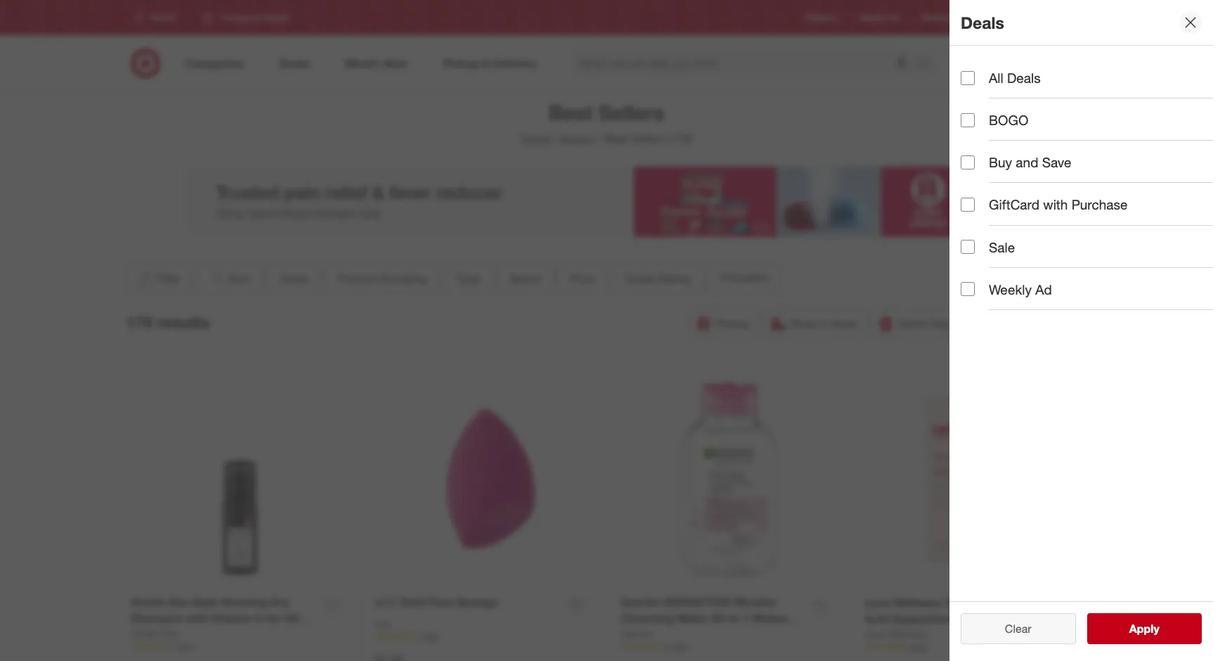 Task type: vqa. For each thing, say whether or not it's contained in the screenshot.


Task type: describe. For each thing, give the bounding box(es) containing it.
remover
[[621, 627, 668, 641]]

love for love wellness
[[865, 628, 886, 640]]

(176)
[[669, 131, 693, 146]]

Buy and Save checkbox
[[961, 155, 975, 169]]

same day delivery button
[[872, 308, 1002, 339]]

beauty link
[[560, 131, 596, 146]]

purchase
[[1072, 196, 1128, 213]]

same day delivery
[[898, 316, 993, 330]]

1 horizontal spatial best
[[605, 131, 628, 146]]

What can we help you find? suggestions appear below search field
[[571, 48, 921, 79]]

vitamin
[[211, 611, 252, 625]]

all
[[989, 70, 1004, 86]]

product
[[338, 271, 377, 285]]

filter button
[[126, 263, 191, 294]]

kristin ess style reviving dry shampoo with vitamin c for oily hair
[[131, 595, 305, 641]]

oily
[[284, 611, 305, 625]]

1 vertical spatial sellers
[[631, 131, 665, 146]]

e.l.f. for e.l.f.
[[376, 617, 391, 629]]

grouping
[[380, 271, 427, 285]]

kristin for kristin ess
[[131, 627, 159, 639]]

cleanser
[[682, 627, 730, 641]]

total
[[399, 595, 425, 609]]

love wellness the killer boric acid suppositories - 14ct link
[[865, 595, 1050, 627]]

redcard link
[[922, 12, 956, 24]]

guest rating
[[625, 271, 691, 285]]

love wellness
[[865, 628, 928, 640]]

GiftCard with Purchase checkbox
[[961, 198, 975, 212]]

day
[[930, 316, 950, 330]]

in-
[[729, 611, 743, 625]]

apply button
[[1087, 613, 1202, 644]]

product grouping
[[338, 271, 427, 285]]

price
[[570, 271, 596, 285]]

face
[[428, 595, 454, 609]]

rating
[[658, 271, 691, 285]]

sponge
[[457, 595, 498, 609]]

pickup button
[[689, 308, 759, 339]]

deals button
[[268, 263, 320, 294]]

14ct
[[977, 612, 1000, 626]]

21788
[[664, 641, 688, 652]]

target inside best sellers target / beauty / best sellers (176)
[[520, 131, 551, 146]]

0 vertical spatial sellers
[[599, 100, 665, 125]]

garnier skinactive micellar cleansing water all-in-1 makeup remover & cleanser
[[621, 595, 795, 641]]

BOGO checkbox
[[961, 113, 975, 127]]

deals dialog
[[950, 0, 1214, 661]]

sale
[[989, 239, 1016, 255]]

0 horizontal spatial weekly
[[860, 12, 887, 23]]

kristin ess link
[[131, 626, 178, 640]]

all deals
[[989, 70, 1041, 86]]

skinactive
[[664, 595, 731, 609]]

style
[[192, 595, 219, 609]]

shop
[[790, 316, 817, 330]]

0 horizontal spatial weekly ad
[[860, 12, 900, 23]]

fpo/apo button
[[709, 263, 782, 294]]

suppositories
[[892, 612, 966, 626]]

garnier link
[[621, 626, 653, 640]]

ad inside the deals dialog
[[1036, 281, 1053, 297]]

buy
[[989, 154, 1013, 170]]

ess for kristin ess style reviving dry shampoo with vitamin c for oily hair
[[169, 595, 189, 609]]

target circle
[[978, 12, 1025, 23]]

beauty
[[560, 131, 596, 146]]

4644
[[909, 642, 928, 652]]

e.l.f. total face sponge link
[[376, 594, 498, 610]]

reviving
[[222, 595, 267, 609]]

Sale checkbox
[[961, 240, 975, 254]]

All Deals checkbox
[[961, 71, 975, 85]]

e.l.f. for e.l.f. total face sponge
[[376, 595, 396, 609]]

pickup
[[715, 316, 749, 330]]

target circle link
[[978, 12, 1025, 24]]

all-
[[711, 611, 729, 625]]

ess for kristin ess
[[162, 627, 178, 639]]

1 vertical spatial deals
[[1008, 70, 1041, 86]]

circle
[[1004, 12, 1025, 23]]

registry link
[[806, 12, 837, 24]]

clear button
[[961, 613, 1076, 644]]

price button
[[558, 263, 608, 294]]

kristin for kristin ess style reviving dry shampoo with vitamin c for oily hair
[[131, 595, 166, 609]]

in
[[820, 316, 829, 330]]

&
[[671, 627, 679, 641]]

results
[[157, 312, 210, 332]]

1012 link
[[131, 640, 348, 653]]

for
[[266, 611, 281, 625]]

cleansing
[[621, 611, 674, 625]]

e.l.f. link
[[376, 617, 391, 631]]

shampoo
[[131, 611, 182, 625]]

giftcard
[[989, 196, 1040, 213]]



Task type: locate. For each thing, give the bounding box(es) containing it.
1 vertical spatial wellness
[[889, 628, 928, 640]]

e.l.f. total face sponge image
[[376, 370, 592, 586], [376, 370, 592, 586]]

176
[[126, 312, 153, 332]]

giftcard with purchase
[[989, 196, 1128, 213]]

weekly ad right registry at the right of the page
[[860, 12, 900, 23]]

1 e.l.f. from the top
[[376, 595, 396, 609]]

0 horizontal spatial target
[[520, 131, 551, 146]]

wellness for love wellness
[[889, 628, 928, 640]]

2 love from the top
[[865, 628, 886, 640]]

weekly ad inside the deals dialog
[[989, 281, 1053, 297]]

type
[[457, 271, 481, 285]]

1 garnier from the top
[[621, 595, 661, 609]]

best up beauty link
[[549, 100, 593, 125]]

store
[[832, 316, 857, 330]]

love for love wellness the killer boric acid suppositories - 14ct
[[865, 596, 890, 610]]

best right beauty at top
[[605, 131, 628, 146]]

deals
[[961, 12, 1005, 32], [1008, 70, 1041, 86], [280, 271, 308, 285]]

weekly inside the deals dialog
[[989, 281, 1032, 297]]

love up the acid
[[865, 596, 890, 610]]

0 vertical spatial e.l.f.
[[376, 595, 396, 609]]

target
[[978, 12, 1001, 23], [520, 131, 551, 146]]

2 garnier from the top
[[621, 627, 653, 639]]

1 vertical spatial weekly ad
[[989, 281, 1053, 297]]

4644 link
[[865, 641, 1083, 653]]

ess
[[169, 595, 189, 609], [162, 627, 178, 639]]

-
[[970, 612, 974, 626]]

0 horizontal spatial ad
[[889, 12, 900, 23]]

2 vertical spatial deals
[[280, 271, 308, 285]]

1 vertical spatial best
[[605, 131, 628, 146]]

bogo
[[989, 112, 1029, 128]]

weekly right registry at the right of the page
[[860, 12, 887, 23]]

boric
[[998, 596, 1026, 610]]

killer
[[967, 596, 995, 610]]

wellness up 4644
[[889, 628, 928, 640]]

1306 link
[[376, 631, 592, 643]]

love inside love wellness the killer boric acid suppositories - 14ct
[[865, 596, 890, 610]]

Weekly Ad checkbox
[[961, 282, 975, 296]]

kristin ess
[[131, 627, 178, 639]]

sellers
[[599, 100, 665, 125], [631, 131, 665, 146]]

water
[[677, 611, 708, 625]]

1
[[743, 611, 750, 625]]

0 horizontal spatial with
[[186, 611, 208, 625]]

registry
[[806, 12, 837, 23]]

garnier skinactive micellar cleansing water all-in-1 makeup remover & cleanser image
[[621, 370, 837, 586], [621, 370, 837, 586]]

advertisement region
[[185, 167, 1029, 237]]

filter
[[156, 271, 181, 285]]

hair
[[131, 627, 153, 641]]

0 horizontal spatial best
[[549, 100, 593, 125]]

e.l.f. total face sponge
[[376, 595, 498, 609]]

love wellness the killer boric acid suppositories - 14ct
[[865, 596, 1026, 626]]

search button
[[911, 48, 945, 82]]

e.l.f. up e.l.f. link
[[376, 595, 396, 609]]

garnier up cleansing
[[621, 595, 661, 609]]

0 vertical spatial ess
[[169, 595, 189, 609]]

1 vertical spatial weekly
[[989, 281, 1032, 297]]

save
[[1043, 154, 1072, 170]]

kristin down shampoo
[[131, 627, 159, 639]]

best sellers target / beauty / best sellers (176)
[[520, 100, 693, 146]]

buy and save
[[989, 154, 1072, 170]]

brand button
[[498, 263, 552, 294]]

clear
[[1005, 622, 1032, 636]]

1 horizontal spatial /
[[599, 131, 602, 146]]

e.l.f.
[[376, 595, 396, 609], [376, 617, 391, 629]]

0 vertical spatial weekly ad
[[860, 12, 900, 23]]

deals right sort
[[280, 271, 308, 285]]

1 horizontal spatial with
[[1044, 196, 1068, 213]]

0 vertical spatial best
[[549, 100, 593, 125]]

1 vertical spatial e.l.f.
[[376, 617, 391, 629]]

1 vertical spatial garnier
[[621, 627, 653, 639]]

1 horizontal spatial weekly ad
[[989, 281, 1053, 297]]

shop in store button
[[764, 308, 866, 339]]

sort
[[229, 271, 250, 285]]

weekly ad link
[[860, 12, 900, 24]]

0 vertical spatial target
[[978, 12, 1001, 23]]

kristin ess style reviving dry shampoo with vitamin c for oily hair image
[[131, 370, 348, 586], [131, 370, 348, 586]]

wellness up suppositories
[[894, 596, 941, 610]]

best
[[549, 100, 593, 125], [605, 131, 628, 146]]

1 love from the top
[[865, 596, 890, 610]]

love wellness link
[[865, 627, 928, 641]]

deals inside button
[[280, 271, 308, 285]]

1 vertical spatial ess
[[162, 627, 178, 639]]

1012
[[175, 641, 194, 652]]

1 vertical spatial love
[[865, 628, 886, 640]]

kristin inside kristin ess style reviving dry shampoo with vitamin c for oily hair
[[131, 595, 166, 609]]

ess left "style"
[[169, 595, 189, 609]]

wellness
[[894, 596, 941, 610], [889, 628, 928, 640]]

deals right all
[[1008, 70, 1041, 86]]

2 / from the left
[[599, 131, 602, 146]]

1 vertical spatial kristin
[[131, 627, 159, 639]]

love wellness the killer boric acid suppositories - 14ct image
[[865, 370, 1083, 587], [865, 370, 1083, 587]]

0 vertical spatial weekly
[[860, 12, 887, 23]]

search
[[911, 57, 945, 71]]

wellness for love wellness the killer boric acid suppositories - 14ct
[[894, 596, 941, 610]]

kristin ess style reviving dry shampoo with vitamin c for oily hair link
[[131, 594, 315, 641]]

21788 link
[[621, 640, 837, 653]]

0 vertical spatial wellness
[[894, 596, 941, 610]]

with inside kristin ess style reviving dry shampoo with vitamin c for oily hair
[[186, 611, 208, 625]]

garnier
[[621, 595, 661, 609], [621, 627, 653, 639]]

love down the acid
[[865, 628, 886, 640]]

with right giftcard
[[1044, 196, 1068, 213]]

with down "style"
[[186, 611, 208, 625]]

1 vertical spatial target
[[520, 131, 551, 146]]

ess up 1012
[[162, 627, 178, 639]]

weekly ad down sale
[[989, 281, 1053, 297]]

0 vertical spatial deals
[[961, 12, 1005, 32]]

kristin up shampoo
[[131, 595, 166, 609]]

sponsored
[[987, 238, 1029, 248]]

target link
[[520, 131, 551, 146]]

2 e.l.f. from the top
[[376, 617, 391, 629]]

fpo/apo
[[721, 271, 770, 285]]

delivery
[[953, 316, 993, 330]]

0 vertical spatial kristin
[[131, 595, 166, 609]]

kristin
[[131, 595, 166, 609], [131, 627, 159, 639]]

target left beauty link
[[520, 131, 551, 146]]

e.l.f. down the e.l.f. total face sponge link
[[376, 617, 391, 629]]

the
[[944, 596, 964, 610]]

target left the circle on the top of the page
[[978, 12, 1001, 23]]

with inside the deals dialog
[[1044, 196, 1068, 213]]

1 horizontal spatial target
[[978, 12, 1001, 23]]

ess inside kristin ess style reviving dry shampoo with vitamin c for oily hair
[[169, 595, 189, 609]]

garnier for garnier skinactive micellar cleansing water all-in-1 makeup remover & cleanser
[[621, 595, 661, 609]]

2 kristin from the top
[[131, 627, 159, 639]]

weekly right weekly ad 'option'
[[989, 281, 1032, 297]]

micellar
[[734, 595, 777, 609]]

1 vertical spatial with
[[186, 611, 208, 625]]

1 / from the left
[[554, 131, 558, 146]]

/ right target link
[[554, 131, 558, 146]]

same
[[898, 316, 927, 330]]

0 vertical spatial with
[[1044, 196, 1068, 213]]

0 vertical spatial love
[[865, 596, 890, 610]]

deals right redcard link
[[961, 12, 1005, 32]]

makeup
[[753, 611, 795, 625]]

/ right beauty at top
[[599, 131, 602, 146]]

1 horizontal spatial ad
[[1036, 281, 1053, 297]]

with
[[1044, 196, 1068, 213], [186, 611, 208, 625]]

guest
[[625, 271, 655, 285]]

0 horizontal spatial deals
[[280, 271, 308, 285]]

love inside 'link'
[[865, 628, 886, 640]]

2 horizontal spatial deals
[[1008, 70, 1041, 86]]

type button
[[445, 263, 493, 294]]

garnier down cleansing
[[621, 627, 653, 639]]

wellness inside 'link'
[[889, 628, 928, 640]]

acid
[[865, 612, 889, 626]]

sort button
[[197, 263, 262, 294]]

apply
[[1130, 622, 1160, 636]]

0 vertical spatial ad
[[889, 12, 900, 23]]

1306
[[419, 631, 438, 642]]

0 vertical spatial garnier
[[621, 595, 661, 609]]

1 horizontal spatial weekly
[[989, 281, 1032, 297]]

redcard
[[922, 12, 956, 23]]

and
[[1016, 154, 1039, 170]]

176 results
[[126, 312, 210, 332]]

weekly
[[860, 12, 887, 23], [989, 281, 1032, 297]]

garnier for garnier
[[621, 627, 653, 639]]

shop in store
[[790, 316, 857, 330]]

guest rating button
[[613, 263, 703, 294]]

1 horizontal spatial deals
[[961, 12, 1005, 32]]

garnier skinactive micellar cleansing water all-in-1 makeup remover & cleanser link
[[621, 594, 804, 641]]

1 vertical spatial ad
[[1036, 281, 1053, 297]]

product grouping button
[[326, 263, 439, 294]]

wellness inside love wellness the killer boric acid suppositories - 14ct
[[894, 596, 941, 610]]

1 kristin from the top
[[131, 595, 166, 609]]

kristin inside the kristin ess link
[[131, 627, 159, 639]]

0 horizontal spatial /
[[554, 131, 558, 146]]

garnier inside the garnier skinactive micellar cleansing water all-in-1 makeup remover & cleanser
[[621, 595, 661, 609]]



